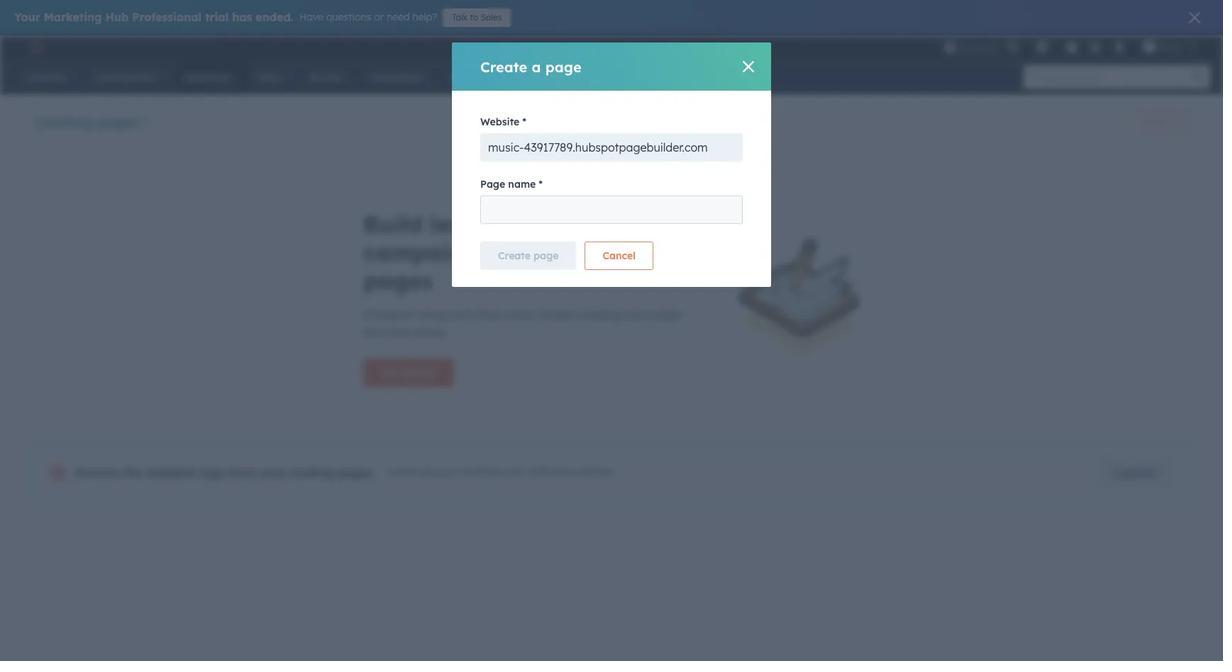 Task type: describe. For each thing, give the bounding box(es) containing it.
talk to sales button
[[443, 9, 511, 27]]

to
[[470, 12, 478, 23]]

fast
[[363, 326, 384, 340]]

your marketing hub professional trial has ended. have questions or need help?
[[14, 10, 437, 24]]

search image
[[1193, 72, 1203, 82]]

unlock
[[387, 466, 419, 479]]

your
[[260, 466, 287, 480]]

makes
[[539, 308, 574, 322]]

create page button
[[480, 242, 576, 270]]

0 vertical spatial page
[[545, 58, 581, 76]]

get
[[381, 367, 398, 380]]

and
[[387, 326, 408, 340]]

music-43917789.hubspotpagebuilder.com
[[488, 140, 708, 155]]

pages inside hubspot's drag-and-drop editor makes creating new pages fast and simple.
[[649, 308, 682, 322]]

0 vertical spatial *
[[522, 116, 526, 128]]

hubspot's
[[363, 308, 418, 322]]

greg robinson image
[[1143, 40, 1156, 53]]

Search HubSpot search field
[[1024, 65, 1197, 89]]

notifications image
[[1113, 42, 1126, 55]]

marketing
[[44, 10, 102, 24]]

talk
[[452, 12, 468, 23]]

1 vertical spatial with
[[507, 466, 527, 479]]

get started button
[[363, 359, 454, 387]]

professional
[[132, 10, 202, 24]]

get started
[[381, 367, 437, 380]]

1 vertical spatial upgrade
[[1113, 467, 1156, 480]]

hubspot
[[146, 466, 196, 480]]

logo
[[200, 466, 225, 480]]

drop
[[476, 308, 501, 322]]

has
[[232, 10, 252, 24]]

editor
[[504, 308, 536, 322]]

build
[[363, 210, 422, 238]]

unlock premium features with crm suite starter.
[[387, 466, 614, 479]]

build lead-capturing campaigns with landing pages
[[363, 210, 642, 295]]

page name *
[[480, 178, 543, 191]]

website
[[480, 116, 519, 128]]

have
[[299, 11, 323, 23]]

campaigns
[[363, 238, 490, 267]]

lead-
[[430, 210, 490, 238]]

suite
[[554, 466, 578, 479]]

create a page
[[480, 58, 581, 76]]

43917789.hubspotpagebuilder.com
[[524, 140, 708, 155]]

close image inside create a page dialog
[[743, 61, 754, 72]]

questions
[[326, 11, 371, 23]]

1 vertical spatial landing
[[290, 466, 334, 480]]

pages inside build lead-capturing campaigns with landing pages
[[363, 267, 433, 295]]

premium
[[421, 466, 463, 479]]

and-
[[451, 308, 476, 322]]

landing pages banner
[[34, 106, 1189, 139]]

hub
[[105, 10, 129, 24]]

settings image
[[1089, 42, 1102, 54]]

simple.
[[411, 326, 448, 340]]

the
[[124, 466, 142, 480]]

with inside build lead-capturing campaigns with landing pages
[[498, 238, 547, 267]]

page inside button
[[534, 250, 559, 262]]

hubspot link
[[17, 38, 53, 55]]

create for create page
[[498, 250, 531, 262]]

landing pages button
[[34, 111, 153, 132]]

create page
[[498, 250, 559, 262]]



Task type: vqa. For each thing, say whether or not it's contained in the screenshot.
Settings 'link'
yes



Task type: locate. For each thing, give the bounding box(es) containing it.
create down search hubspot 'search field'
[[1142, 116, 1168, 127]]

page
[[545, 58, 581, 76], [534, 250, 559, 262]]

*
[[522, 116, 526, 128], [539, 178, 543, 191]]

1 vertical spatial pages
[[363, 267, 433, 295]]

landing right your
[[290, 466, 334, 480]]

your
[[14, 10, 40, 24]]

cancel
[[603, 250, 636, 262]]

0 vertical spatial with
[[498, 238, 547, 267]]

a
[[532, 58, 541, 76]]

close image
[[1189, 12, 1200, 23], [743, 61, 754, 72]]

features
[[466, 466, 505, 479]]

page right a
[[545, 58, 581, 76]]

with up editor
[[498, 238, 547, 267]]

website *
[[480, 116, 526, 128]]

search button
[[1186, 65, 1210, 89]]

starter.
[[581, 466, 614, 479]]

1 horizontal spatial upgrade
[[1113, 467, 1156, 480]]

sales
[[481, 12, 502, 23]]

talk to sales
[[452, 12, 502, 23]]

new
[[625, 308, 646, 322]]

music-43917789.hubspotpagebuilder.com button
[[480, 133, 743, 162]]

help?
[[412, 11, 437, 23]]

with left crm
[[507, 466, 527, 479]]

* right name
[[539, 178, 543, 191]]

menu
[[942, 35, 1206, 58]]

capturing
[[490, 210, 603, 238]]

0 horizontal spatial close image
[[743, 61, 754, 72]]

create a page dialog
[[452, 43, 771, 287]]

1 horizontal spatial pages
[[363, 267, 433, 295]]

create for create
[[1142, 116, 1168, 127]]

landing
[[555, 238, 642, 267], [290, 466, 334, 480]]

settings link
[[1087, 39, 1104, 54]]

or
[[374, 11, 384, 23]]

pages right new
[[649, 308, 682, 322]]

music button
[[1134, 35, 1205, 58]]

pages right landing
[[97, 112, 140, 130]]

0 horizontal spatial upgrade
[[959, 42, 997, 54]]

pages inside popup button
[[97, 112, 140, 130]]

need
[[387, 11, 410, 23]]

create inside 'create' "popup button"
[[1142, 116, 1168, 127]]

page
[[480, 178, 505, 191]]

1 vertical spatial close image
[[743, 61, 754, 72]]

pages up hubspot's on the left top of the page
[[363, 267, 433, 295]]

remove
[[74, 466, 120, 480]]

started
[[401, 367, 437, 380]]

upgrade inside menu
[[959, 42, 997, 54]]

hubspot's drag-and-drop editor makes creating new pages fast and simple.
[[363, 308, 682, 340]]

landing inside build lead-capturing campaigns with landing pages
[[555, 238, 642, 267]]

1 vertical spatial page
[[534, 250, 559, 262]]

help button
[[1060, 35, 1084, 58]]

music
[[1158, 41, 1183, 52]]

landing down page name * text field
[[555, 238, 642, 267]]

1 vertical spatial *
[[539, 178, 543, 191]]

landing pages
[[34, 112, 140, 130]]

1 horizontal spatial *
[[539, 178, 543, 191]]

marketplaces button
[[1027, 35, 1057, 58]]

calling icon image
[[1006, 41, 1019, 54]]

Page name * text field
[[480, 196, 743, 224]]

help image
[[1065, 42, 1078, 55]]

0 vertical spatial pages
[[97, 112, 140, 130]]

crm
[[530, 466, 552, 479]]

0 vertical spatial create
[[480, 58, 527, 76]]

marketplaces image
[[1036, 42, 1048, 55]]

cancel button
[[585, 242, 653, 270]]

creating
[[577, 308, 622, 322]]

calling icon button
[[1000, 38, 1024, 56]]

2 horizontal spatial pages
[[649, 308, 682, 322]]

create button
[[1130, 111, 1189, 133]]

1 vertical spatial create
[[1142, 116, 1168, 127]]

trial
[[205, 10, 229, 24]]

remove the hubspot logo from your landing pages.
[[74, 466, 375, 480]]

create for create a page
[[480, 58, 527, 76]]

from
[[229, 466, 256, 480]]

upgrade image
[[943, 42, 956, 54]]

drag-
[[421, 308, 451, 322]]

create down capturing
[[498, 250, 531, 262]]

0 vertical spatial landing
[[555, 238, 642, 267]]

pages.
[[338, 466, 375, 480]]

create inside create page button
[[498, 250, 531, 262]]

1 horizontal spatial landing
[[555, 238, 642, 267]]

1 horizontal spatial close image
[[1189, 12, 1200, 23]]

music-
[[488, 140, 524, 155]]

0 horizontal spatial *
[[522, 116, 526, 128]]

create left a
[[480, 58, 527, 76]]

page down capturing
[[534, 250, 559, 262]]

with
[[498, 238, 547, 267], [507, 466, 527, 479]]

landing
[[34, 112, 92, 130]]

create
[[480, 58, 527, 76], [1142, 116, 1168, 127], [498, 250, 531, 262]]

0 horizontal spatial landing
[[290, 466, 334, 480]]

upgrade
[[959, 42, 997, 54], [1113, 467, 1156, 480]]

notifications button
[[1107, 35, 1131, 58]]

name
[[508, 178, 536, 191]]

0 horizontal spatial pages
[[97, 112, 140, 130]]

ended.
[[256, 10, 294, 24]]

menu containing music
[[942, 35, 1206, 58]]

2 vertical spatial pages
[[649, 308, 682, 322]]

0 vertical spatial upgrade
[[959, 42, 997, 54]]

* right "website"
[[522, 116, 526, 128]]

hubspot image
[[26, 38, 43, 55]]

pages
[[97, 112, 140, 130], [363, 267, 433, 295], [649, 308, 682, 322]]

2 vertical spatial create
[[498, 250, 531, 262]]

upgrade link
[[1096, 459, 1174, 487]]

0 vertical spatial close image
[[1189, 12, 1200, 23]]



